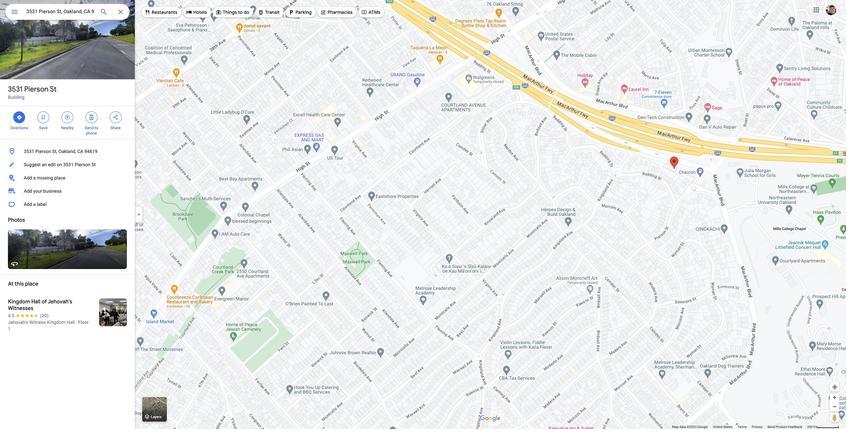 Task type: locate. For each thing, give the bounding box(es) containing it.
2 vertical spatial 3531
[[63, 162, 74, 167]]

kingdom down (20)
[[47, 320, 65, 325]]

1 horizontal spatial 3531
[[24, 149, 34, 154]]

a inside button
[[33, 175, 36, 181]]

0 horizontal spatial st
[[50, 85, 57, 94]]

0 horizontal spatial kingdom
[[8, 299, 30, 305]]

add inside button
[[24, 202, 32, 207]]

of
[[42, 299, 47, 305]]

3531 up building
[[8, 85, 23, 94]]

directions
[[10, 126, 28, 130]]

feedback
[[789, 425, 803, 429]]

1 vertical spatial place
[[25, 281, 38, 287]]

suggest
[[24, 162, 41, 167]]

a
[[33, 175, 36, 181], [33, 202, 36, 207]]

floor
[[78, 320, 89, 325]]

add a label
[[24, 202, 47, 207]]

0 vertical spatial hall
[[31, 299, 40, 305]]

2 a from the top
[[33, 202, 36, 207]]

3531 for st,
[[24, 149, 34, 154]]

send inside send to phone
[[85, 126, 94, 130]]

pierson left st,
[[35, 149, 51, 154]]

jehovah's down 4.5
[[8, 320, 28, 325]]

0 vertical spatial to
[[238, 9, 243, 15]]

3531 right on
[[63, 162, 74, 167]]

business
[[43, 189, 62, 194]]

3531 inside button
[[24, 149, 34, 154]]

footer containing map data ©2023 google
[[673, 425, 808, 429]]

pierson down ca
[[75, 162, 90, 167]]

st
[[50, 85, 57, 94], [92, 162, 96, 167]]

1 vertical spatial jehovah's
[[8, 320, 28, 325]]

send
[[85, 126, 94, 130], [768, 425, 776, 429]]

3531 pierson st main content
[[0, 0, 135, 429]]

to up phone
[[95, 126, 98, 130]]

pierson inside button
[[35, 149, 51, 154]]

map
[[673, 425, 679, 429]]

jehovah's
[[48, 299, 72, 305], [8, 320, 28, 325]]

witnesses
[[8, 305, 33, 312]]

send left product
[[768, 425, 776, 429]]

pierson inside 3531 pierson st building
[[24, 85, 49, 94]]

a for missing
[[33, 175, 36, 181]]

hall
[[31, 299, 40, 305], [67, 320, 75, 325]]

 restaurants
[[145, 8, 178, 16]]

add
[[24, 175, 32, 181], [24, 189, 32, 194], [24, 202, 32, 207]]

st,
[[52, 149, 57, 154]]

footer
[[673, 425, 808, 429]]

transit
[[265, 9, 280, 15]]

 search field
[[5, 4, 130, 21]]

0 horizontal spatial place
[[25, 281, 38, 287]]

1 horizontal spatial st
[[92, 162, 96, 167]]

pierson
[[24, 85, 49, 94], [35, 149, 51, 154], [75, 162, 90, 167]]

hall left of
[[31, 299, 40, 305]]

send inside button
[[768, 425, 776, 429]]

1 horizontal spatial jehovah's
[[48, 299, 72, 305]]

suggest an edit on 3531 pierson st
[[24, 162, 96, 167]]

a left the label
[[33, 202, 36, 207]]

hotels
[[193, 9, 207, 15]]


[[145, 8, 151, 16]]

·
[[76, 320, 77, 325]]

zoom in image
[[833, 395, 838, 400]]

1 horizontal spatial send
[[768, 425, 776, 429]]

pierson for st
[[24, 85, 49, 94]]

do
[[244, 9, 250, 15]]

200 ft button
[[808, 425, 840, 429]]

add down suggest
[[24, 175, 32, 181]]

terms button
[[738, 425, 748, 429]]

edit
[[48, 162, 56, 167]]

3531 pierson st, oakland, ca 94619 button
[[0, 145, 135, 158]]

1 horizontal spatial hall
[[67, 320, 75, 325]]

hall inside kingdom hall of jehovah's witnesses
[[31, 299, 40, 305]]

privacy button
[[753, 425, 763, 429]]

show street view coverage image
[[831, 413, 840, 423]]

add left the label
[[24, 202, 32, 207]]

kingdom
[[8, 299, 30, 305], [47, 320, 65, 325]]

1 vertical spatial add
[[24, 189, 32, 194]]

3 add from the top
[[24, 202, 32, 207]]

None field
[[26, 8, 95, 16]]

0 horizontal spatial hall
[[31, 299, 40, 305]]

add inside button
[[24, 175, 32, 181]]

2 add from the top
[[24, 189, 32, 194]]

pierson up building
[[24, 85, 49, 94]]

 atms
[[362, 8, 381, 16]]

3531 inside 3531 pierson st building
[[8, 85, 23, 94]]

0 vertical spatial a
[[33, 175, 36, 181]]

1 vertical spatial kingdom
[[47, 320, 65, 325]]

3531 up suggest
[[24, 149, 34, 154]]

3531
[[8, 85, 23, 94], [24, 149, 34, 154], [63, 162, 74, 167]]

pierson inside button
[[75, 162, 90, 167]]

1 vertical spatial a
[[33, 202, 36, 207]]

2 horizontal spatial 3531
[[63, 162, 74, 167]]

atms
[[369, 9, 381, 15]]

 hotels
[[186, 8, 207, 16]]

1 vertical spatial pierson
[[35, 149, 51, 154]]

1 horizontal spatial to
[[238, 9, 243, 15]]

1 vertical spatial send
[[768, 425, 776, 429]]

1 vertical spatial st
[[92, 162, 96, 167]]

add left your
[[24, 189, 32, 194]]

0 horizontal spatial 3531
[[8, 85, 23, 94]]


[[16, 114, 22, 121]]

0 vertical spatial kingdom
[[8, 299, 30, 305]]

(20)
[[40, 313, 49, 319]]

©2023
[[687, 425, 697, 429]]

to left do
[[238, 9, 243, 15]]

to inside  things to do
[[238, 9, 243, 15]]

1 vertical spatial 3531
[[24, 149, 34, 154]]

place inside "add a missing place" button
[[54, 175, 65, 181]]

st inside button
[[92, 162, 96, 167]]

94619
[[85, 149, 98, 154]]

add a missing place
[[24, 175, 65, 181]]

0 vertical spatial place
[[54, 175, 65, 181]]

4.5
[[8, 313, 14, 319]]

0 horizontal spatial send
[[85, 126, 94, 130]]

1 horizontal spatial place
[[54, 175, 65, 181]]

map data ©2023 google
[[673, 425, 709, 429]]

pharmacies
[[328, 9, 353, 15]]

0 vertical spatial st
[[50, 85, 57, 94]]

jehovah's right of
[[48, 299, 72, 305]]

place down suggest an edit on 3531 pierson st
[[54, 175, 65, 181]]

1 add from the top
[[24, 175, 32, 181]]

label
[[37, 202, 47, 207]]

to
[[238, 9, 243, 15], [95, 126, 98, 130]]

zoom out image
[[833, 405, 838, 410]]

witness
[[29, 320, 46, 325]]

a inside button
[[33, 202, 36, 207]]

0 vertical spatial pierson
[[24, 85, 49, 94]]

hall left ·
[[67, 320, 75, 325]]

0 vertical spatial add
[[24, 175, 32, 181]]

missing
[[37, 175, 53, 181]]

0 horizontal spatial to
[[95, 126, 98, 130]]

share
[[111, 126, 121, 130]]

0 vertical spatial jehovah's
[[48, 299, 72, 305]]

1 horizontal spatial kingdom
[[47, 320, 65, 325]]

send up phone
[[85, 126, 94, 130]]

united states button
[[714, 425, 733, 429]]

1 vertical spatial to
[[95, 126, 98, 130]]

4.5 stars 20 reviews image
[[8, 313, 49, 319]]

place right this
[[25, 281, 38, 287]]

ca
[[77, 149, 83, 154]]

0 vertical spatial send
[[85, 126, 94, 130]]

united states
[[714, 425, 733, 429]]

footer inside google maps element
[[673, 425, 808, 429]]

2 vertical spatial add
[[24, 202, 32, 207]]

your
[[33, 189, 42, 194]]

0 vertical spatial 3531
[[8, 85, 23, 94]]

1 a from the top
[[33, 175, 36, 181]]

2 vertical spatial pierson
[[75, 162, 90, 167]]

add your business
[[24, 189, 62, 194]]

pierson for st,
[[35, 149, 51, 154]]

kingdom up 4.5
[[8, 299, 30, 305]]

a left the missing
[[33, 175, 36, 181]]



Task type: describe. For each thing, give the bounding box(es) containing it.
3531 inside button
[[63, 162, 74, 167]]

none field inside 3531 pierson st, oakland, ca 94619 field
[[26, 8, 95, 16]]

ft
[[814, 425, 817, 429]]

show your location image
[[833, 384, 839, 390]]

to inside send to phone
[[95, 126, 98, 130]]

on
[[57, 162, 62, 167]]

at this place
[[8, 281, 38, 287]]

privacy
[[753, 425, 763, 429]]

actions for 3531 pierson st region
[[0, 106, 135, 139]]

0 horizontal spatial jehovah's
[[8, 320, 28, 325]]

3531 pierson st building
[[8, 85, 57, 100]]


[[89, 114, 95, 121]]

200 ft
[[808, 425, 817, 429]]

st inside 3531 pierson st building
[[50, 85, 57, 94]]

parking
[[296, 9, 312, 15]]

a for label
[[33, 202, 36, 207]]

things
[[223, 9, 237, 15]]


[[65, 114, 70, 121]]

save
[[39, 126, 48, 130]]


[[289, 8, 294, 16]]

jehovah's witness kingdom hall
[[8, 320, 75, 325]]

layers
[[151, 415, 162, 420]]

phone
[[86, 131, 97, 136]]

send for send to phone
[[85, 126, 94, 130]]

states
[[724, 425, 733, 429]]


[[258, 8, 264, 16]]

add for add a label
[[24, 202, 32, 207]]

add for add your business
[[24, 189, 32, 194]]

send to phone
[[85, 126, 98, 136]]

add a missing place button
[[0, 171, 135, 185]]


[[321, 8, 327, 16]]

3531 Pierson St, Oakland, CA 94619 field
[[5, 4, 130, 20]]

google
[[698, 425, 709, 429]]

collapse side panel image
[[135, 211, 143, 218]]

add for add a missing place
[[24, 175, 32, 181]]

oakland,
[[58, 149, 76, 154]]

add your business link
[[0, 185, 135, 198]]

an
[[42, 162, 47, 167]]

nearby
[[61, 126, 74, 130]]


[[113, 114, 119, 121]]

terms
[[738, 425, 748, 429]]

3531 pierson st, oakland, ca 94619
[[24, 149, 98, 154]]

google account: ben chafik  
(ben.chafik@adept.ai) image
[[827, 5, 837, 15]]

 things to do
[[216, 8, 250, 16]]

 pharmacies
[[321, 8, 353, 16]]

send product feedback
[[768, 425, 803, 429]]


[[11, 7, 19, 17]]

 button
[[5, 4, 24, 21]]


[[216, 8, 222, 16]]


[[40, 114, 46, 121]]

kingdom hall of jehovah's witnesses
[[8, 299, 72, 312]]

 parking
[[289, 8, 312, 16]]

jehovah's inside kingdom hall of jehovah's witnesses
[[48, 299, 72, 305]]

united
[[714, 425, 723, 429]]

kingdom inside kingdom hall of jehovah's witnesses
[[8, 299, 30, 305]]

floor 1
[[8, 320, 89, 332]]

send for send product feedback
[[768, 425, 776, 429]]

product
[[776, 425, 788, 429]]

3531 for st
[[8, 85, 23, 94]]

restaurants
[[152, 9, 178, 15]]

photos
[[8, 217, 25, 224]]

add a label button
[[0, 198, 135, 211]]

send product feedback button
[[768, 425, 803, 429]]


[[186, 8, 192, 16]]

this
[[15, 281, 24, 287]]


[[362, 8, 368, 16]]

google maps element
[[0, 0, 847, 429]]

 transit
[[258, 8, 280, 16]]

1
[[8, 327, 11, 332]]

data
[[680, 425, 687, 429]]

suggest an edit on 3531 pierson st button
[[0, 158, 135, 171]]

1 vertical spatial hall
[[67, 320, 75, 325]]

200
[[808, 425, 814, 429]]

at
[[8, 281, 14, 287]]

building
[[8, 95, 25, 100]]



Task type: vqa. For each thing, say whether or not it's contained in the screenshot.


